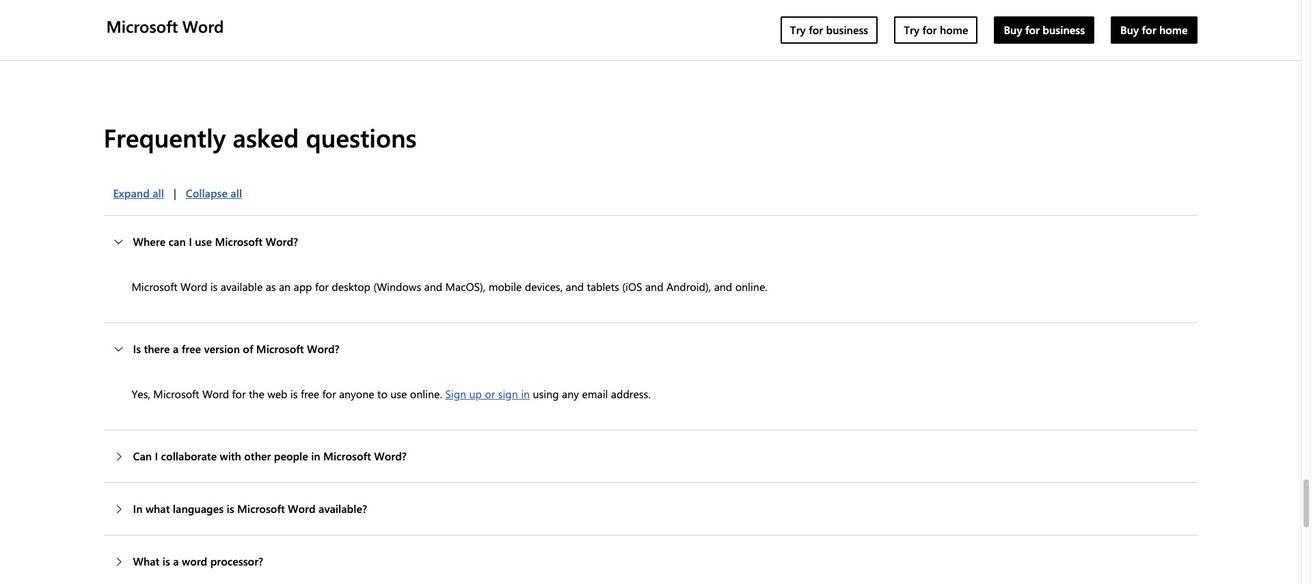 Task type: locate. For each thing, give the bounding box(es) containing it.
word?
[[266, 235, 298, 249], [307, 342, 340, 356], [374, 449, 407, 464]]

try for home link
[[895, 16, 978, 44]]

0 horizontal spatial in
[[311, 449, 321, 464]]

can
[[169, 235, 186, 249]]

1 horizontal spatial business
[[1043, 23, 1086, 37]]

word? inside can i collaborate with other people in microsoft word? dropdown button
[[374, 449, 407, 464]]

available?
[[319, 502, 367, 516]]

a right there
[[173, 342, 179, 356]]

1 horizontal spatial buy
[[1121, 23, 1140, 37]]

0 horizontal spatial business
[[827, 23, 869, 37]]

collaborate
[[161, 449, 217, 464]]

1 buy from the left
[[1004, 23, 1023, 37]]

1 horizontal spatial in
[[521, 387, 530, 401]]

1 vertical spatial a
[[173, 555, 179, 569]]

all right collapse
[[231, 186, 242, 200]]

try
[[791, 23, 806, 37], [904, 23, 920, 37]]

use inside dropdown button
[[195, 235, 212, 249]]

0 vertical spatial a
[[173, 342, 179, 356]]

expand all
[[113, 186, 164, 200]]

what is a word processor?​ button
[[104, 536, 1198, 585]]

business for buy for business
[[1043, 23, 1086, 37]]

can i collaborate with other people in microsoft word?
[[133, 449, 407, 464]]

0 horizontal spatial buy
[[1004, 23, 1023, 37]]

use right to
[[391, 387, 407, 401]]

and left macos),
[[424, 280, 443, 294]]

home
[[940, 23, 969, 37], [1160, 23, 1188, 37]]

0 vertical spatial word?
[[266, 235, 298, 249]]

2 and from the left
[[566, 280, 584, 294]]

microsoft
[[106, 15, 178, 37], [215, 235, 263, 249], [132, 280, 178, 294], [256, 342, 304, 356], [153, 387, 199, 401], [324, 449, 371, 464], [237, 502, 285, 516]]

version
[[204, 342, 240, 356]]

languages
[[173, 502, 224, 516]]

1 vertical spatial use
[[391, 387, 407, 401]]

0 vertical spatial online.
[[736, 280, 768, 294]]

in
[[133, 502, 143, 516]]

1 all from the left
[[153, 186, 164, 200]]

yes, microsoft word for the web is free for anyone to use online. sign up or sign in using any email address.
[[132, 387, 651, 401]]

2 buy from the left
[[1121, 23, 1140, 37]]

1 home from the left
[[940, 23, 969, 37]]

use
[[195, 235, 212, 249], [391, 387, 407, 401]]

try for try for business
[[791, 23, 806, 37]]

1 horizontal spatial free
[[301, 387, 320, 401]]

frequently asked questions
[[104, 120, 417, 154]]

all
[[153, 186, 164, 200], [231, 186, 242, 200]]

in
[[521, 387, 530, 401], [311, 449, 321, 464]]

0 horizontal spatial use
[[195, 235, 212, 249]]

try for home
[[904, 23, 969, 37]]

online. left sign
[[410, 387, 442, 401]]

i right "can"
[[189, 235, 192, 249]]

and right "android),"
[[715, 280, 733, 294]]

can i collaborate with other people in microsoft word? button
[[104, 431, 1198, 483]]

0 vertical spatial in
[[521, 387, 530, 401]]

where can i use microsoft word?
[[133, 235, 298, 249]]

1 vertical spatial in
[[311, 449, 321, 464]]

in right people
[[311, 449, 321, 464]]

2 vertical spatial word?
[[374, 449, 407, 464]]

all left the "|"
[[153, 186, 164, 200]]

1 horizontal spatial try
[[904, 23, 920, 37]]

all inside button
[[231, 186, 242, 200]]

1 horizontal spatial home
[[1160, 23, 1188, 37]]

word? up the anyone
[[307, 342, 340, 356]]

1 vertical spatial online.
[[410, 387, 442, 401]]

online. right "android),"
[[736, 280, 768, 294]]

what
[[146, 502, 170, 516]]

1 horizontal spatial use
[[391, 387, 407, 401]]

1 horizontal spatial i
[[189, 235, 192, 249]]

4 and from the left
[[715, 280, 733, 294]]

try for try for home
[[904, 23, 920, 37]]

0 horizontal spatial home
[[940, 23, 969, 37]]

word
[[182, 15, 224, 37], [181, 280, 207, 294], [202, 387, 229, 401], [288, 502, 316, 516]]

free
[[182, 342, 201, 356], [301, 387, 320, 401]]

online.
[[736, 280, 768, 294], [410, 387, 442, 401]]

i
[[189, 235, 192, 249], [155, 449, 158, 464]]

3 and from the left
[[646, 280, 664, 294]]

is right web
[[291, 387, 298, 401]]

is right what
[[163, 555, 170, 569]]

for
[[809, 23, 824, 37], [923, 23, 937, 37], [1026, 23, 1040, 37], [1143, 23, 1157, 37], [315, 280, 329, 294], [232, 387, 246, 401], [323, 387, 336, 401]]

business
[[827, 23, 869, 37], [1043, 23, 1086, 37]]

all for expand all
[[153, 186, 164, 200]]

in right 'sign'
[[521, 387, 530, 401]]

0 horizontal spatial online.
[[410, 387, 442, 401]]

for inside "link"
[[1143, 23, 1157, 37]]

word? down yes, microsoft word for the web is free for anyone to use online. sign up or sign in using any email address.
[[374, 449, 407, 464]]

free right web
[[301, 387, 320, 401]]

up
[[470, 387, 482, 401]]

1 vertical spatial free
[[301, 387, 320, 401]]

web
[[268, 387, 288, 401]]

mobile
[[489, 280, 522, 294]]

2 business from the left
[[1043, 23, 1086, 37]]

is right languages
[[227, 502, 234, 516]]

is there a free version of microsoft word?
[[133, 342, 340, 356]]

2 horizontal spatial word?
[[374, 449, 407, 464]]

available
[[221, 280, 263, 294]]

1 try from the left
[[791, 23, 806, 37]]

0 horizontal spatial word?
[[266, 235, 298, 249]]

0 horizontal spatial all
[[153, 186, 164, 200]]

1 horizontal spatial all
[[231, 186, 242, 200]]

a
[[173, 342, 179, 356], [173, 555, 179, 569]]

1 vertical spatial word?
[[307, 342, 340, 356]]

home inside "link"
[[1160, 23, 1188, 37]]

macos),
[[446, 280, 486, 294]]

word? up an
[[266, 235, 298, 249]]

0 vertical spatial free
[[182, 342, 201, 356]]

2 all from the left
[[231, 186, 242, 200]]

0 horizontal spatial i
[[155, 449, 158, 464]]

is
[[210, 280, 218, 294], [291, 387, 298, 401], [227, 502, 234, 516], [163, 555, 170, 569]]

android),
[[667, 280, 712, 294]]

buy
[[1004, 23, 1023, 37], [1121, 23, 1140, 37]]

1 business from the left
[[827, 23, 869, 37]]

1 horizontal spatial word?
[[307, 342, 340, 356]]

and
[[424, 280, 443, 294], [566, 280, 584, 294], [646, 280, 664, 294], [715, 280, 733, 294]]

address.
[[611, 387, 651, 401]]

of
[[243, 342, 253, 356]]

tablets
[[587, 280, 620, 294]]

home for try for home
[[940, 23, 969, 37]]

0 horizontal spatial try
[[791, 23, 806, 37]]

in inside dropdown button
[[311, 449, 321, 464]]

processor?​
[[210, 555, 263, 569]]

free left version
[[182, 342, 201, 356]]

2 try from the left
[[904, 23, 920, 37]]

in what languages is microsoft word available? button
[[104, 484, 1198, 536]]

what
[[133, 555, 160, 569]]

an
[[279, 280, 291, 294]]

yes,
[[132, 387, 150, 401]]

group containing expand all
[[104, 180, 252, 207]]

0 horizontal spatial free
[[182, 342, 201, 356]]

group
[[104, 180, 252, 207]]

buy inside "link"
[[1121, 23, 1140, 37]]

or
[[485, 387, 495, 401]]

where can i use microsoft word? button
[[104, 216, 1198, 268]]

app
[[294, 280, 312, 294]]

use right "can"
[[195, 235, 212, 249]]

with
[[220, 449, 241, 464]]

a left the word
[[173, 555, 179, 569]]

there
[[144, 342, 170, 356]]

2 home from the left
[[1160, 23, 1188, 37]]

all inside button
[[153, 186, 164, 200]]

0 vertical spatial use
[[195, 235, 212, 249]]

i right can
[[155, 449, 158, 464]]

and left tablets
[[566, 280, 584, 294]]

buy for buy for business
[[1004, 23, 1023, 37]]

buy for home
[[1121, 23, 1188, 37]]

and right (ios
[[646, 280, 664, 294]]

1 and from the left
[[424, 280, 443, 294]]

questions
[[306, 120, 417, 154]]



Task type: describe. For each thing, give the bounding box(es) containing it.
microsoft word element
[[104, 0, 1206, 60]]

the
[[249, 387, 265, 401]]

free inside dropdown button
[[182, 342, 201, 356]]

collapse all button
[[176, 180, 252, 207]]

collapse
[[186, 186, 228, 200]]

can
[[133, 449, 152, 464]]

try for business link
[[781, 16, 878, 44]]

home for buy for home
[[1160, 23, 1188, 37]]

expand all button
[[104, 180, 174, 207]]

1 vertical spatial i
[[155, 449, 158, 464]]

devices,
[[525, 280, 563, 294]]

all for collapse all
[[231, 186, 242, 200]]

anyone
[[339, 387, 375, 401]]

what is a word processor?​
[[133, 555, 263, 569]]

using
[[533, 387, 559, 401]]

is there a free version of microsoft word? button
[[104, 323, 1198, 375]]

desktop
[[332, 280, 371, 294]]

buy for business link
[[995, 16, 1095, 44]]

email
[[582, 387, 608, 401]]

try for business
[[791, 23, 869, 37]]

sign up or sign in link
[[445, 387, 530, 401]]

sign
[[445, 387, 467, 401]]

asked
[[233, 120, 299, 154]]

people
[[274, 449, 308, 464]]

to
[[378, 387, 388, 401]]

word
[[182, 555, 207, 569]]

frequently
[[104, 120, 226, 154]]

1 horizontal spatial online.
[[736, 280, 768, 294]]

0 vertical spatial i
[[189, 235, 192, 249]]

sign
[[498, 387, 518, 401]]

microsoft word
[[106, 15, 224, 37]]

where
[[133, 235, 166, 249]]

(windows
[[374, 280, 421, 294]]

|
[[174, 186, 176, 200]]

microsoft word is available as an app for desktop (windows and macos), mobile devices, and tablets (ios and android), and online.
[[132, 280, 768, 294]]

other
[[244, 449, 271, 464]]

a for there
[[173, 342, 179, 356]]

expand
[[113, 186, 150, 200]]

a for is
[[173, 555, 179, 569]]

as
[[266, 280, 276, 294]]

business for try for business
[[827, 23, 869, 37]]

buy for business
[[1004, 23, 1086, 37]]

buy for buy for home
[[1121, 23, 1140, 37]]

in what languages is microsoft word available?
[[133, 502, 367, 516]]

is
[[133, 342, 141, 356]]

word inside dropdown button
[[288, 502, 316, 516]]

collapse all
[[186, 186, 242, 200]]

any
[[562, 387, 579, 401]]

(ios
[[623, 280, 643, 294]]

word? inside where can i use microsoft word? dropdown button
[[266, 235, 298, 249]]

is left available
[[210, 280, 218, 294]]

word? inside is there a free version of microsoft word? dropdown button
[[307, 342, 340, 356]]

buy for home link
[[1112, 16, 1198, 44]]



Task type: vqa. For each thing, say whether or not it's contained in the screenshot.
Expand all ALL
yes



